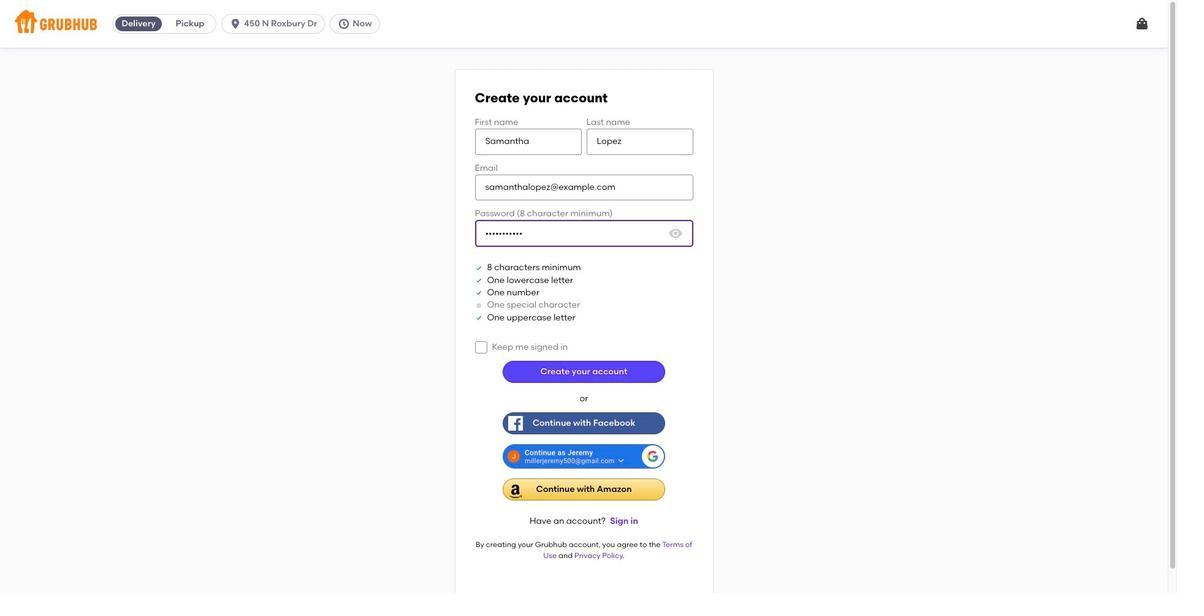 Task type: locate. For each thing, give the bounding box(es) containing it.
0 horizontal spatial svg image
[[668, 227, 683, 241]]

svg image
[[1135, 17, 1150, 31], [668, 227, 683, 241]]

None text field
[[586, 129, 693, 155]]

3 check icon image from the top
[[475, 290, 482, 297]]

None text field
[[475, 129, 582, 155]]

2 horizontal spatial svg image
[[477, 344, 485, 351]]

0 vertical spatial svg image
[[1135, 17, 1150, 31]]

svg image
[[229, 18, 242, 30], [338, 18, 350, 30], [477, 344, 485, 351]]

1 vertical spatial svg image
[[668, 227, 683, 241]]

None password field
[[475, 220, 693, 247]]

1 horizontal spatial svg image
[[1135, 17, 1150, 31]]

main navigation navigation
[[0, 0, 1168, 48]]

None email field
[[475, 175, 693, 201]]

check icon image
[[475, 265, 482, 272], [475, 277, 482, 284], [475, 290, 482, 297], [475, 314, 482, 322]]

0 horizontal spatial svg image
[[229, 18, 242, 30]]



Task type: describe. For each thing, give the bounding box(es) containing it.
2 check icon image from the top
[[475, 277, 482, 284]]

1 horizontal spatial svg image
[[338, 18, 350, 30]]

1 check icon image from the top
[[475, 265, 482, 272]]

svg image inside main navigation navigation
[[1135, 17, 1150, 31]]

4 check icon image from the top
[[475, 314, 482, 322]]



Task type: vqa. For each thing, say whether or not it's contained in the screenshot.
order
no



